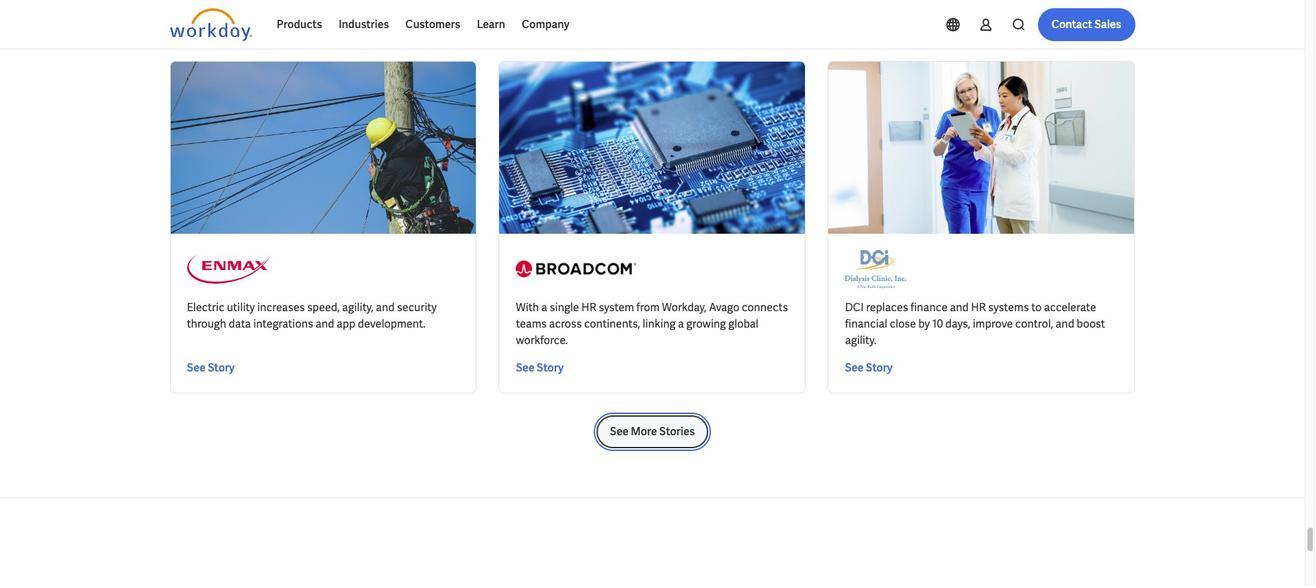 Task type: describe. For each thing, give the bounding box(es) containing it.
with
[[516, 300, 539, 314]]

industries button
[[330, 8, 397, 41]]

growing
[[686, 316, 726, 331]]

more button
[[460, 8, 521, 35]]

sales
[[1095, 17, 1122, 32]]

through
[[187, 316, 226, 331]]

industry button
[[242, 8, 317, 35]]

single
[[550, 300, 579, 314]]

contact sales
[[1052, 17, 1122, 32]]

workforce.
[[516, 333, 568, 347]]

system
[[599, 300, 634, 314]]

clear all
[[536, 15, 573, 27]]

electric utility increases speed, agility, and security through data integrations and app development.
[[187, 300, 437, 331]]

company button
[[514, 8, 578, 41]]

story for with a single hr system from workday, avago connects teams across continents, linking a growing global workforce.
[[537, 360, 564, 375]]

products
[[277, 17, 322, 32]]

increases
[[257, 300, 305, 314]]

improve
[[973, 316, 1013, 331]]

agility.
[[845, 333, 877, 347]]

replaces
[[866, 300, 908, 314]]

finance
[[911, 300, 948, 314]]

see inside button
[[610, 424, 629, 439]]

learn button
[[469, 8, 514, 41]]

linking
[[643, 316, 676, 331]]

by
[[919, 316, 930, 331]]

days,
[[946, 316, 971, 331]]

story for electric utility increases speed, agility, and security through data integrations and app development.
[[208, 360, 235, 375]]

dci replaces finance and hr systems to accelerate financial close by 10 days, improve control, and boost agility.
[[845, 300, 1105, 347]]

teams
[[516, 316, 547, 331]]

Search Customer Stories text field
[[940, 9, 1108, 33]]

to
[[1032, 300, 1042, 314]]

hr inside 'with a single hr system from workday, avago connects teams across continents, linking a growing global workforce.'
[[582, 300, 596, 314]]

clear all button
[[532, 8, 577, 35]]

utility
[[227, 300, 255, 314]]

with a single hr system from workday, avago connects teams across continents, linking a growing global workforce.
[[516, 300, 788, 347]]

customers button
[[397, 8, 469, 41]]

see story for with a single hr system from workday, avago connects teams across continents, linking a growing global workforce.
[[516, 360, 564, 375]]

products button
[[268, 8, 330, 41]]

see story link for with a single hr system from workday, avago connects teams across continents, linking a growing global workforce.
[[516, 360, 564, 376]]

10
[[932, 316, 943, 331]]

and up days,
[[950, 300, 969, 314]]

workday,
[[662, 300, 707, 314]]

development.
[[358, 316, 426, 331]]

hr inside the "dci replaces finance and hr systems to accelerate financial close by 10 days, improve control, and boost agility."
[[971, 300, 986, 314]]

accelerate
[[1044, 300, 1096, 314]]

integrations
[[253, 316, 313, 331]]

industry
[[253, 15, 290, 27]]

and down speed,
[[316, 316, 334, 331]]

across
[[549, 316, 582, 331]]

global
[[728, 316, 759, 331]]

close
[[890, 316, 916, 331]]



Task type: locate. For each thing, give the bounding box(es) containing it.
clear
[[536, 15, 559, 27]]

electric
[[187, 300, 224, 314]]

see story link for electric utility increases speed, agility, and security through data integrations and app development.
[[187, 360, 235, 376]]

0 horizontal spatial hr
[[582, 300, 596, 314]]

all
[[561, 15, 573, 27]]

data
[[229, 316, 251, 331]]

systems
[[988, 300, 1029, 314]]

agility,
[[342, 300, 374, 314]]

security
[[397, 300, 437, 314]]

see story link for dci replaces finance and hr systems to accelerate financial close by 10 days, improve control, and boost agility.
[[845, 360, 893, 376]]

dialysis clinic, inc. image
[[845, 250, 907, 288]]

topic
[[181, 15, 204, 27]]

dci
[[845, 300, 864, 314]]

hr right single at the left bottom of page
[[582, 300, 596, 314]]

more left stories
[[631, 424, 657, 439]]

see story for electric utility increases speed, agility, and security through data integrations and app development.
[[187, 360, 235, 375]]

industries
[[339, 17, 389, 32]]

business
[[339, 15, 378, 27]]

a down workday,
[[678, 316, 684, 331]]

more
[[471, 15, 494, 27], [631, 424, 657, 439]]

speed,
[[307, 300, 340, 314]]

and
[[376, 300, 395, 314], [950, 300, 969, 314], [316, 316, 334, 331], [1056, 316, 1075, 331]]

hr
[[582, 300, 596, 314], [971, 300, 986, 314]]

a
[[541, 300, 547, 314], [678, 316, 684, 331]]

1 hr from the left
[[582, 300, 596, 314]]

avago broadcom image
[[516, 250, 637, 288]]

0 horizontal spatial a
[[541, 300, 547, 314]]

customers
[[406, 17, 460, 32]]

go to the homepage image
[[170, 8, 252, 41]]

more right customers
[[471, 15, 494, 27]]

control,
[[1015, 316, 1053, 331]]

1 horizontal spatial a
[[678, 316, 684, 331]]

0 vertical spatial a
[[541, 300, 547, 314]]

see story for dci replaces finance and hr systems to accelerate financial close by 10 days, improve control, and boost agility.
[[845, 360, 893, 375]]

outcome
[[380, 15, 421, 27]]

hr up improve
[[971, 300, 986, 314]]

topic button
[[170, 8, 232, 35]]

connects
[[742, 300, 788, 314]]

story
[[208, 6, 235, 20], [537, 6, 564, 20], [208, 360, 235, 375], [537, 360, 564, 375], [866, 360, 893, 375]]

financial
[[845, 316, 888, 331]]

see more stories
[[610, 424, 695, 439]]

1 horizontal spatial hr
[[971, 300, 986, 314]]

see more stories button
[[596, 415, 709, 448]]

2 hr from the left
[[971, 300, 986, 314]]

contact sales link
[[1038, 8, 1135, 41]]

see
[[187, 6, 206, 20], [516, 6, 535, 20], [187, 360, 206, 375], [516, 360, 535, 375], [845, 360, 864, 375], [610, 424, 629, 439]]

1 horizontal spatial more
[[631, 424, 657, 439]]

contact
[[1052, 17, 1092, 32]]

story for dci replaces finance and hr systems to accelerate financial close by 10 days, improve control, and boost agility.
[[866, 360, 893, 375]]

a right the with in the left bottom of the page
[[541, 300, 547, 314]]

business outcome button
[[328, 8, 449, 35]]

company
[[522, 17, 570, 32]]

and up development.
[[376, 300, 395, 314]]

0 vertical spatial more
[[471, 15, 494, 27]]

business outcome
[[339, 15, 421, 27]]

continents,
[[584, 316, 640, 331]]

1 vertical spatial more
[[631, 424, 657, 439]]

avago
[[709, 300, 740, 314]]

see story link
[[187, 5, 235, 22], [516, 5, 564, 22], [187, 360, 235, 376], [516, 360, 564, 376], [845, 360, 893, 376]]

see story
[[187, 6, 235, 20], [516, 6, 564, 20], [187, 360, 235, 375], [516, 360, 564, 375], [845, 360, 893, 375]]

from
[[637, 300, 660, 314]]

boost
[[1077, 316, 1105, 331]]

1 vertical spatial a
[[678, 316, 684, 331]]

enmax (enmax corporation) image
[[187, 250, 269, 288]]

0 horizontal spatial more
[[471, 15, 494, 27]]

learn
[[477, 17, 505, 32]]

app
[[337, 316, 355, 331]]

and down accelerate
[[1056, 316, 1075, 331]]

stories
[[659, 424, 695, 439]]



Task type: vqa. For each thing, say whether or not it's contained in the screenshot.
Stories
yes



